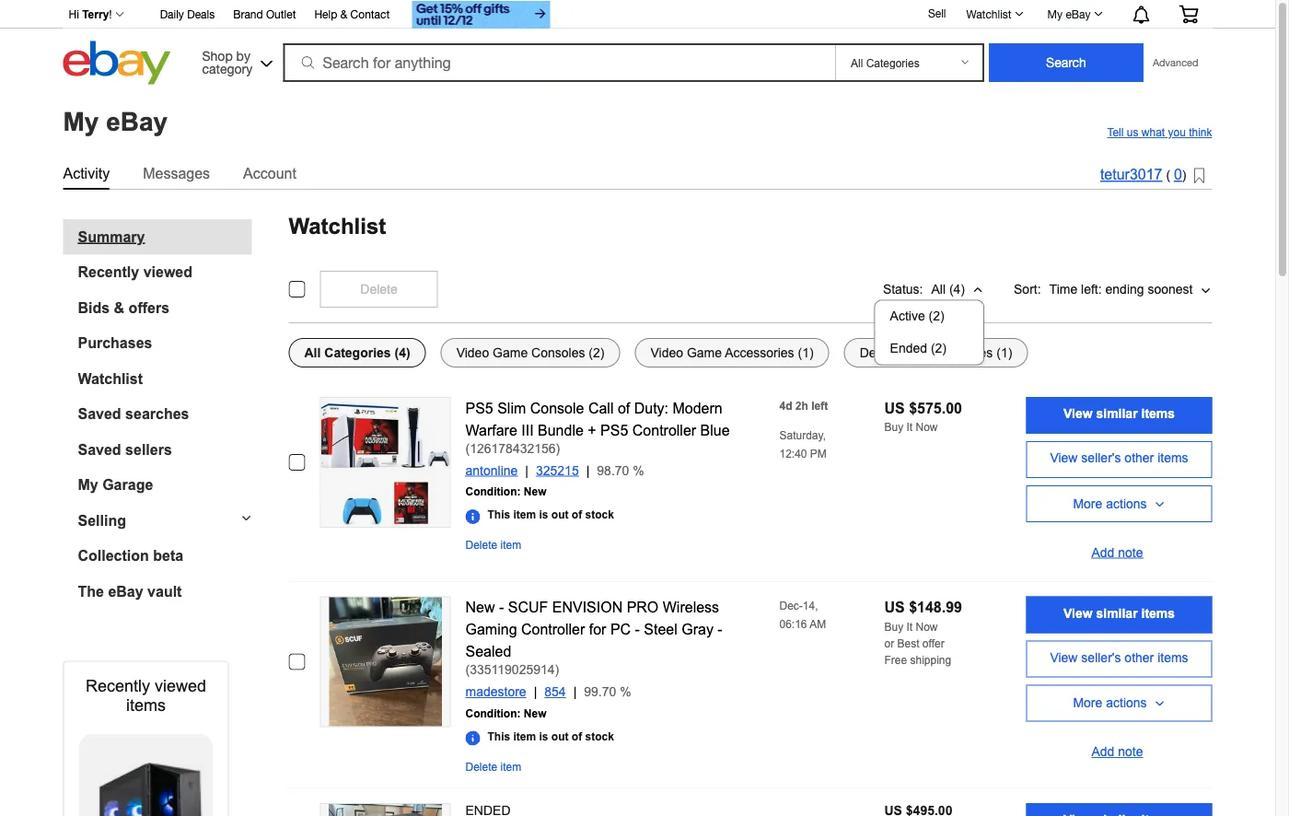 Task type: vqa. For each thing, say whether or not it's contained in the screenshot.
'30%'
no



Task type: locate. For each thing, give the bounding box(es) containing it.
items inside 'recently viewed items'
[[126, 696, 166, 715]]

now down $575.00
[[916, 421, 938, 433]]

% right the 99.70
[[620, 685, 632, 699]]

account link
[[243, 161, 297, 185]]

is down 854
[[539, 730, 549, 742]]

1 vertical spatial my ebay
[[63, 107, 168, 136]]

1 delete item from the top
[[466, 539, 522, 551]]

1 vertical spatial now
[[916, 620, 938, 633]]

-
[[499, 599, 504, 616], [635, 621, 640, 638], [718, 621, 723, 638]]

0 horizontal spatial controller
[[521, 621, 585, 638]]

2 other from the top
[[1125, 650, 1155, 665]]

1 add from the top
[[1092, 545, 1115, 559]]

) up 854
[[555, 663, 559, 677]]

advanced
[[1153, 57, 1199, 69]]

it for $148.99
[[907, 620, 913, 633]]

beta
[[153, 548, 183, 564]]

tetur3017 link
[[1101, 166, 1163, 183]]

similar for us $148.99
[[1097, 606, 1138, 620]]

98.70
[[597, 463, 630, 478]]

0 vertical spatial recently
[[78, 264, 139, 281]]

0 vertical spatial stock
[[585, 509, 614, 521]]

new down 854
[[524, 707, 547, 719]]

envision
[[552, 599, 623, 616]]

0 vertical spatial (2)
[[929, 309, 945, 323]]

& right help
[[341, 8, 348, 21]]

( inside tetur3017 ( 0 )
[[1167, 168, 1171, 182]]

1 similar from the top
[[1097, 407, 1138, 421]]

or
[[885, 637, 895, 649]]

(2) right ended
[[931, 341, 947, 356]]

watchlist down the purchases at the left
[[78, 370, 143, 387]]

1 vertical spatial new
[[466, 599, 495, 616]]

( inside new - scuf envision pro wireless gaming controller for pc - steel gray - sealed ( 335119025914 )
[[466, 663, 470, 677]]

2 seller's from the top
[[1082, 650, 1122, 665]]

1 out from the top
[[552, 509, 569, 521]]

2 condition: from the top
[[466, 707, 521, 719]]

0 vertical spatial more
[[1074, 497, 1103, 511]]

2 condition: new from the top
[[466, 707, 547, 719]]

delete button
[[320, 271, 438, 308]]

1 now from the top
[[916, 421, 938, 433]]

99.70
[[584, 685, 617, 699]]

1 view similar items from the top
[[1064, 407, 1176, 421]]

0 vertical spatial view seller's other items
[[1050, 451, 1189, 465]]

new down 325215
[[524, 485, 547, 498]]

pro
[[627, 599, 659, 616]]

2 vertical spatial of
[[572, 730, 582, 742]]

add note for us $148.99
[[1092, 745, 1144, 759]]

1 actions from the top
[[1107, 497, 1147, 511]]

my garage
[[78, 477, 153, 493]]

0 vertical spatial my ebay
[[1048, 7, 1091, 20]]

0 vertical spatial more actions
[[1074, 497, 1147, 511]]

0 vertical spatial saved
[[78, 406, 121, 422]]

2 now from the top
[[916, 620, 938, 633]]

98.70 %
[[597, 463, 645, 478]]

1 vertical spatial (2)
[[931, 341, 947, 356]]

new up gaming
[[466, 599, 495, 616]]

more actions button for us $575.00
[[1027, 485, 1213, 522]]

2 out from the top
[[552, 730, 569, 742]]

2 vertical spatial )
[[555, 663, 559, 677]]

view similar items
[[1064, 407, 1176, 421], [1064, 606, 1176, 620]]

1 vertical spatial add
[[1092, 745, 1115, 759]]

recently inside 'recently viewed items'
[[86, 677, 150, 696]]

& inside account navigation
[[341, 8, 348, 21]]

06:16
[[780, 618, 807, 630]]

console
[[530, 400, 584, 416]]

2 view similar items link from the top
[[1027, 596, 1213, 633]]

& right "bids"
[[114, 299, 125, 316]]

garage
[[102, 477, 153, 493]]

stock down the 99.70
[[585, 730, 614, 742]]

0 vertical spatial buy
[[885, 421, 904, 433]]

1 view seller's other items link from the top
[[1027, 441, 1213, 478]]

0 vertical spatial other
[[1125, 451, 1155, 465]]

2 actions from the top
[[1107, 696, 1147, 710]]

2 buy from the top
[[885, 620, 904, 633]]

my ebay inside account navigation
[[1048, 7, 1091, 20]]

of for call
[[572, 509, 582, 521]]

other for us $575.00
[[1125, 451, 1155, 465]]

view seller's other items link for us $148.99
[[1027, 641, 1213, 678]]

0 vertical spatial viewed
[[143, 264, 193, 281]]

1 us from the top
[[885, 400, 905, 416]]

account
[[243, 165, 297, 181]]

viewed inside 'recently viewed items'
[[155, 677, 206, 696]]

this for (
[[488, 509, 510, 521]]

condition: new for sealed
[[466, 707, 547, 719]]

offers
[[129, 299, 170, 316]]

delete item button up scuf
[[466, 539, 522, 552]]

0 vertical spatial of
[[618, 400, 630, 416]]

of for envision
[[572, 730, 582, 742]]

2 add note from the top
[[1092, 745, 1144, 759]]

0 vertical spatial delete item button
[[466, 539, 522, 552]]

2 view seller's other items link from the top
[[1027, 641, 1213, 678]]

2 this from the top
[[488, 730, 510, 742]]

2 vertical spatial ebay
[[108, 583, 143, 600]]

1 vertical spatial )
[[556, 441, 560, 456]]

menu
[[876, 301, 984, 364]]

1 vertical spatial condition: new
[[466, 707, 547, 719]]

other
[[1125, 451, 1155, 465], [1125, 650, 1155, 665]]

my inside account navigation
[[1048, 7, 1063, 20]]

1 this from the top
[[488, 509, 510, 521]]

ebay inside account navigation
[[1066, 7, 1091, 20]]

0 horizontal spatial my ebay
[[63, 107, 168, 136]]

1 more actions from the top
[[1074, 497, 1147, 511]]

my for my ebay link
[[1048, 7, 1063, 20]]

2 add from the top
[[1092, 745, 1115, 759]]

of
[[618, 400, 630, 416], [572, 509, 582, 521], [572, 730, 582, 742]]

1 view similar items link from the top
[[1027, 397, 1213, 434]]

2 similar from the top
[[1097, 606, 1138, 620]]

1 buy from the top
[[885, 421, 904, 433]]

1 condition: from the top
[[466, 485, 521, 498]]

1 vertical spatial this item is out of stock
[[488, 730, 614, 742]]

delete for ps5
[[466, 539, 498, 551]]

1 vertical spatial add note button
[[1027, 729, 1213, 766]]

0 vertical spatial &
[[341, 8, 348, 21]]

2 this item is out of stock from the top
[[488, 730, 614, 742]]

ebay
[[1066, 7, 1091, 20], [106, 107, 168, 136], [108, 583, 143, 600]]

0 vertical spatial add note
[[1092, 545, 1144, 559]]

saved for saved searches
[[78, 406, 121, 422]]

2 horizontal spatial watchlist
[[967, 7, 1012, 20]]

add note for us $575.00
[[1092, 545, 1144, 559]]

iii
[[522, 422, 534, 438]]

delete item for sealed
[[466, 760, 522, 773]]

0 vertical spatial add
[[1092, 545, 1115, 559]]

of inside ps5 slim console call of duty: modern warfare iii bundle + ps5 controller blue ( 126178432156 )
[[618, 400, 630, 416]]

1 it from the top
[[907, 421, 913, 433]]

this item is out of stock for for
[[488, 730, 614, 742]]

0 vertical spatial (
[[1167, 168, 1171, 182]]

condition: new down antonline link
[[466, 485, 547, 498]]

1 more from the top
[[1074, 497, 1103, 511]]

(2) for ended (2)
[[931, 341, 947, 356]]

collection
[[78, 548, 149, 564]]

us
[[1127, 126, 1139, 139]]

1 vertical spatial my
[[63, 107, 99, 136]]

watchlist link
[[957, 3, 1032, 25], [78, 370, 252, 387]]

0 vertical spatial is
[[539, 509, 549, 521]]

now for $148.99
[[916, 620, 938, 633]]

1 condition: new from the top
[[466, 485, 547, 498]]

12:40
[[780, 448, 807, 460]]

menu containing active
[[876, 301, 984, 364]]

1 saved from the top
[[78, 406, 121, 422]]

watchlist link up saved searches link
[[78, 370, 252, 387]]

stock down '98.70'
[[585, 509, 614, 521]]

this down antonline link
[[488, 509, 510, 521]]

add
[[1092, 545, 1115, 559], [1092, 745, 1115, 759]]

( left 0 on the top of page
[[1167, 168, 1171, 182]]

delete item button for sealed
[[466, 760, 522, 773]]

of down 854 link
[[572, 730, 582, 742]]

buy for $148.99
[[885, 620, 904, 633]]

this down madestore
[[488, 730, 510, 742]]

1 vertical spatial delete item
[[466, 760, 522, 773]]

you
[[1168, 126, 1186, 139]]

seller's for us $575.00
[[1082, 451, 1122, 465]]

add note button for us $575.00
[[1027, 530, 1213, 567]]

offer
[[923, 637, 945, 649]]

1 vertical spatial view seller's other items
[[1050, 650, 1189, 665]]

new for controller
[[524, 707, 547, 719]]

is for sealed
[[539, 730, 549, 742]]

1 horizontal spatial my ebay
[[1048, 7, 1091, 20]]

shop by category button
[[194, 41, 277, 81]]

out down 854 link
[[552, 730, 569, 742]]

1 vertical spatial &
[[114, 299, 125, 316]]

now inside us $575.00 buy it now
[[916, 421, 938, 433]]

us left $575.00
[[885, 400, 905, 416]]

1 vertical spatial view seller's other items link
[[1027, 641, 1213, 678]]

0 vertical spatial it
[[907, 421, 913, 433]]

% right '98.70'
[[633, 463, 645, 478]]

delete item button down madestore
[[466, 760, 522, 773]]

0 vertical spatial )
[[1183, 168, 1187, 182]]

1 vertical spatial condition:
[[466, 707, 521, 719]]

my
[[1048, 7, 1063, 20], [63, 107, 99, 136], [78, 477, 98, 493]]

saved up my garage
[[78, 441, 121, 458]]

watchlist right sell link
[[967, 7, 1012, 20]]

scuf
[[508, 599, 548, 616]]

0 horizontal spatial &
[[114, 299, 125, 316]]

1 vertical spatial more
[[1074, 696, 1103, 710]]

of right the call
[[618, 400, 630, 416]]

1 vertical spatial watchlist
[[289, 214, 386, 239]]

delete item down madestore
[[466, 760, 522, 773]]

1 vertical spatial add note
[[1092, 745, 1144, 759]]

sort: time left: ending soonest
[[1014, 282, 1193, 296]]

is down 325215
[[539, 509, 549, 521]]

this
[[488, 509, 510, 521], [488, 730, 510, 742]]

new - scuf envision pro wireless gaming controller for pc - steel gray - sealed ( 335119025914 )
[[466, 599, 723, 677]]

(2) down all
[[929, 309, 945, 323]]

condition: new down madestore link
[[466, 707, 547, 719]]

us inside us $575.00 buy it now
[[885, 400, 905, 416]]

ps5 right +
[[601, 422, 629, 438]]

0 vertical spatial add note button
[[1027, 530, 1213, 567]]

add note
[[1092, 545, 1144, 559], [1092, 745, 1144, 759]]

1 vertical spatial seller's
[[1082, 650, 1122, 665]]

buy up or
[[885, 620, 904, 633]]

%
[[633, 463, 645, 478], [620, 685, 632, 699]]

add note button
[[1027, 530, 1213, 567], [1027, 729, 1213, 766]]

) inside new - scuf envision pro wireless gaming controller for pc - steel gray - sealed ( 335119025914 )
[[555, 663, 559, 677]]

saved for saved sellers
[[78, 441, 121, 458]]

)
[[1183, 168, 1187, 182], [556, 441, 560, 456], [555, 663, 559, 677]]

854 link
[[545, 685, 584, 699]]

buy inside us $575.00 buy it now
[[885, 421, 904, 433]]

ebay for the ebay vault link
[[108, 583, 143, 600]]

1 vertical spatial view similar items link
[[1027, 596, 1213, 633]]

2 is from the top
[[539, 730, 549, 742]]

us up or
[[885, 599, 905, 616]]

2 vertical spatial (
[[466, 663, 470, 677]]

note
[[1119, 545, 1144, 559], [1119, 745, 1144, 759]]

this item is out of stock for iii
[[488, 509, 614, 521]]

more for us $148.99
[[1074, 696, 1103, 710]]

0 vertical spatial us
[[885, 400, 905, 416]]

1 add note from the top
[[1092, 545, 1144, 559]]

new for warfare
[[524, 485, 547, 498]]

1 note from the top
[[1119, 545, 1144, 559]]

2 note from the top
[[1119, 745, 1144, 759]]

condition: for (
[[466, 485, 521, 498]]

buy down ended
[[885, 421, 904, 433]]

2 vertical spatial my
[[78, 477, 98, 493]]

2 saved from the top
[[78, 441, 121, 458]]

it down $575.00
[[907, 421, 913, 433]]

(2)
[[929, 309, 945, 323], [931, 341, 947, 356]]

0 vertical spatial similar
[[1097, 407, 1138, 421]]

saved up saved sellers
[[78, 406, 121, 422]]

2 delete item from the top
[[466, 760, 522, 773]]

controller down duty:
[[633, 422, 697, 438]]

) inside tetur3017 ( 0 )
[[1183, 168, 1187, 182]]

1 this item is out of stock from the top
[[488, 509, 614, 521]]

0 vertical spatial actions
[[1107, 497, 1147, 511]]

now up the offer at the bottom
[[916, 620, 938, 633]]

2 more actions from the top
[[1074, 696, 1147, 710]]

1 more actions button from the top
[[1027, 485, 1213, 522]]

new inside new - scuf envision pro wireless gaming controller for pc - steel gray - sealed ( 335119025914 )
[[466, 599, 495, 616]]

saved
[[78, 406, 121, 422], [78, 441, 121, 458]]

0 horizontal spatial watchlist link
[[78, 370, 252, 387]]

ps5 up warfare
[[466, 400, 494, 416]]

2 us from the top
[[885, 599, 905, 616]]

2 view seller's other items from the top
[[1050, 650, 1189, 665]]

& inside the my ebay main content
[[114, 299, 125, 316]]

2 horizontal spatial -
[[718, 621, 723, 638]]

1 stock from the top
[[585, 509, 614, 521]]

more actions for us $148.99
[[1074, 696, 1147, 710]]

is
[[539, 509, 549, 521], [539, 730, 549, 742]]

recently for recently viewed items
[[86, 677, 150, 696]]

the ebay vault
[[78, 583, 182, 600]]

1 horizontal spatial watchlist
[[289, 214, 386, 239]]

1 seller's from the top
[[1082, 451, 1122, 465]]

controller down scuf
[[521, 621, 585, 638]]

gray
[[682, 621, 714, 638]]

recently for recently viewed
[[78, 264, 139, 281]]

1 horizontal spatial ps5
[[601, 422, 629, 438]]

0 vertical spatial watchlist link
[[957, 3, 1032, 25]]

1 vertical spatial actions
[[1107, 696, 1147, 710]]

active
[[890, 309, 925, 323]]

similar
[[1097, 407, 1138, 421], [1097, 606, 1138, 620]]

0 vertical spatial controller
[[633, 422, 697, 438]]

None submit
[[989, 43, 1144, 82]]

other for us $148.99
[[1125, 650, 1155, 665]]

1 add note button from the top
[[1027, 530, 1213, 567]]

0 vertical spatial delete item
[[466, 539, 522, 551]]

1 horizontal spatial &
[[341, 8, 348, 21]]

delete item button for (
[[466, 539, 522, 552]]

saved sellers
[[78, 441, 172, 458]]

1 is from the top
[[539, 509, 549, 521]]

1 delete item button from the top
[[466, 539, 522, 552]]

what
[[1142, 126, 1165, 139]]

2 more from the top
[[1074, 696, 1103, 710]]

1 horizontal spatial controller
[[633, 422, 697, 438]]

0 vertical spatial seller's
[[1082, 451, 1122, 465]]

0 vertical spatial my
[[1048, 7, 1063, 20]]

0 vertical spatial this
[[488, 509, 510, 521]]

1 vertical spatial it
[[907, 620, 913, 633]]

out down 325215
[[552, 509, 569, 521]]

1 vertical spatial other
[[1125, 650, 1155, 665]]

daily deals
[[160, 8, 215, 21]]

0 vertical spatial out
[[552, 509, 569, 521]]

actions
[[1107, 497, 1147, 511], [1107, 696, 1147, 710]]

1 vertical spatial stock
[[585, 730, 614, 742]]

my ebay main content
[[7, 89, 1268, 816]]

view
[[1064, 407, 1093, 421], [1050, 451, 1078, 465], [1064, 606, 1093, 620], [1050, 650, 1078, 665]]

0 vertical spatial this item is out of stock
[[488, 509, 614, 521]]

2 vertical spatial new
[[524, 707, 547, 719]]

it inside us $148.99 buy it now or best offer free shipping
[[907, 620, 913, 633]]

delete item for (
[[466, 539, 522, 551]]

it
[[907, 421, 913, 433], [907, 620, 913, 633]]

) left the make this page your my ebay homepage icon
[[1183, 168, 1187, 182]]

1 vertical spatial delete item button
[[466, 760, 522, 773]]

1 vertical spatial of
[[572, 509, 582, 521]]

0 vertical spatial delete
[[360, 282, 398, 296]]

of down 325215 'link'
[[572, 509, 582, 521]]

) down bundle
[[556, 441, 560, 456]]

vault
[[147, 583, 182, 600]]

it inside us $575.00 buy it now
[[907, 421, 913, 433]]

( down sealed
[[466, 663, 470, 677]]

view seller's other items link for us $575.00
[[1027, 441, 1213, 478]]

2 stock from the top
[[585, 730, 614, 742]]

delete item up scuf
[[466, 539, 522, 551]]

this item is out of stock down 854
[[488, 730, 614, 742]]

- right pc
[[635, 621, 640, 638]]

is for (
[[539, 509, 549, 521]]

now inside us $148.99 buy it now or best offer free shipping
[[916, 620, 938, 633]]

condition: down antonline
[[466, 485, 521, 498]]

1 view seller's other items from the top
[[1050, 451, 1189, 465]]

2 vertical spatial watchlist
[[78, 370, 143, 387]]

buy inside us $148.99 buy it now or best offer free shipping
[[885, 620, 904, 633]]

2 delete item button from the top
[[466, 760, 522, 773]]

now
[[916, 421, 938, 433], [916, 620, 938, 633]]

us inside us $148.99 buy it now or best offer free shipping
[[885, 599, 905, 616]]

(
[[1167, 168, 1171, 182], [466, 441, 470, 456], [466, 663, 470, 677]]

2 it from the top
[[907, 620, 913, 633]]

1 vertical spatial (
[[466, 441, 470, 456]]

terry
[[82, 8, 109, 21]]

viewed for recently viewed
[[143, 264, 193, 281]]

us for $148.99
[[885, 599, 905, 616]]

my ebay inside main content
[[63, 107, 168, 136]]

0 horizontal spatial %
[[620, 685, 632, 699]]

1 other from the top
[[1125, 451, 1155, 465]]

1 vertical spatial more actions
[[1074, 696, 1147, 710]]

tetur3017 ( 0 )
[[1101, 166, 1187, 183]]

0 vertical spatial more actions button
[[1027, 485, 1213, 522]]

this item is out of stock down 325215
[[488, 509, 614, 521]]

0 vertical spatial ebay
[[1066, 7, 1091, 20]]

- right gray
[[718, 621, 723, 638]]

this item is out of stock
[[488, 509, 614, 521], [488, 730, 614, 742]]

ended
[[890, 341, 928, 356]]

( down warfare
[[466, 441, 470, 456]]

delete item button
[[466, 539, 522, 552], [466, 760, 522, 773]]

similar for us $575.00
[[1097, 407, 1138, 421]]

1 vertical spatial view similar items
[[1064, 606, 1176, 620]]

1 vertical spatial recently
[[86, 677, 150, 696]]

watchlist up delete button
[[289, 214, 386, 239]]

2 more actions button from the top
[[1027, 685, 1213, 722]]

watchlist link right sell link
[[957, 3, 1032, 25]]

1 vertical spatial buy
[[885, 620, 904, 633]]

time left: ending soonest button
[[1049, 271, 1213, 308]]

1 vertical spatial note
[[1119, 745, 1144, 759]]

condition: down madestore
[[466, 707, 521, 719]]

it up 'best'
[[907, 620, 913, 633]]

0 vertical spatial condition: new
[[466, 485, 547, 498]]

wireless
[[663, 599, 720, 616]]

1 vertical spatial ps5
[[601, 422, 629, 438]]

1 vertical spatial more actions button
[[1027, 685, 1213, 722]]

0 vertical spatial condition:
[[466, 485, 521, 498]]

your shopping cart image
[[1179, 5, 1200, 23]]

my garage link
[[78, 477, 252, 494]]

buy for $575.00
[[885, 421, 904, 433]]

2 add note button from the top
[[1027, 729, 1213, 766]]

1 vertical spatial out
[[552, 730, 569, 742]]

0 vertical spatial ps5
[[466, 400, 494, 416]]

make this page your my ebay homepage image
[[1194, 168, 1205, 185]]

saved searches link
[[78, 406, 252, 423]]

2 view similar items from the top
[[1064, 606, 1176, 620]]

1 vertical spatial is
[[539, 730, 549, 742]]

- up gaming
[[499, 599, 504, 616]]

searches
[[125, 406, 189, 422]]

view similar items for us $575.00
[[1064, 407, 1176, 421]]

0 vertical spatial watchlist
[[967, 7, 1012, 20]]

us
[[885, 400, 905, 416], [885, 599, 905, 616]]

watchlist
[[967, 7, 1012, 20], [289, 214, 386, 239], [78, 370, 143, 387]]

0 vertical spatial view similar items
[[1064, 407, 1176, 421]]



Task type: describe. For each thing, give the bounding box(es) containing it.
duty:
[[634, 400, 669, 416]]

ps5 slim console call of duty: modern warfare iii bundle + ps5 controller blue image
[[321, 398, 450, 527]]

more for us $575.00
[[1074, 497, 1103, 511]]

status:
[[883, 282, 923, 296]]

viewed for recently viewed items
[[155, 677, 206, 696]]

messages
[[143, 165, 210, 181]]

note for us $575.00
[[1119, 545, 1144, 559]]

sealed
[[466, 643, 512, 660]]

stock for pc
[[585, 730, 614, 742]]

it for $575.00
[[907, 421, 913, 433]]

view seller's other items for us $148.99
[[1050, 650, 1189, 665]]

!
[[109, 8, 112, 21]]

daily deals link
[[160, 5, 215, 25]]

shop by category
[[202, 48, 253, 76]]

ebay for my ebay link
[[1066, 7, 1091, 20]]

saturday, 12:40 pm
[[780, 429, 827, 460]]

more actions for us $575.00
[[1074, 497, 1147, 511]]

menu inside the my ebay main content
[[876, 301, 984, 364]]

condition: new for (
[[466, 485, 547, 498]]

new - scuf envision pro wireless gaming controller for pc - steel gray - sealed image
[[329, 597, 442, 726]]

left:
[[1082, 282, 1102, 296]]

) inside ps5 slim console call of duty: modern warfare iii bundle + ps5 controller blue ( 126178432156 )
[[556, 441, 560, 456]]

% for ps5
[[633, 463, 645, 478]]

sell link
[[920, 7, 955, 19]]

dec-14, 06:16 am
[[780, 599, 826, 630]]

daily
[[160, 8, 184, 21]]

(4)
[[950, 282, 965, 296]]

add note button for us $148.99
[[1027, 729, 1213, 766]]

ended (2)
[[890, 341, 947, 356]]

out for for
[[552, 730, 569, 742]]

view similar items link for us $575.00
[[1027, 397, 1213, 434]]

% for steel
[[620, 685, 632, 699]]

& for help
[[341, 8, 348, 21]]

saturday,
[[780, 429, 826, 442]]

contact
[[351, 8, 390, 21]]

add for us $575.00
[[1092, 545, 1115, 559]]

stock for bundle
[[585, 509, 614, 521]]

bids & offers link
[[78, 299, 252, 316]]

shop by category banner
[[58, 0, 1213, 89]]

all
[[932, 282, 946, 296]]

by
[[236, 48, 250, 63]]

pm
[[811, 448, 827, 460]]

seller's for us $148.99
[[1082, 650, 1122, 665]]

sell
[[928, 7, 947, 19]]

condition: for sealed
[[466, 707, 521, 719]]

category
[[202, 61, 253, 76]]

1 horizontal spatial watchlist link
[[957, 3, 1032, 25]]

& for bids
[[114, 299, 125, 316]]

more actions button for us $148.99
[[1027, 685, 1213, 722]]

am
[[810, 618, 826, 630]]

$575.00
[[909, 400, 963, 416]]

1 horizontal spatial -
[[635, 621, 640, 638]]

ps5 slim console call of duty: modern warfare iii bundle + ps5 controller blue ( 126178432156 )
[[466, 400, 730, 456]]

shop
[[202, 48, 233, 63]]

4d
[[780, 400, 793, 412]]

controller inside new - scuf envision pro wireless gaming controller for pc - steel gray - sealed ( 335119025914 )
[[521, 621, 585, 638]]

this for sealed
[[488, 730, 510, 742]]

modern
[[673, 400, 723, 416]]

the ebay vault link
[[78, 583, 252, 600]]

think
[[1189, 126, 1213, 139]]

now for $575.00
[[916, 421, 938, 433]]

0 horizontal spatial watchlist
[[78, 370, 143, 387]]

0 link
[[1174, 166, 1183, 183]]

actions for us $575.00
[[1107, 497, 1147, 511]]

$148.99
[[909, 599, 963, 616]]

controller inside ps5 slim console call of duty: modern warfare iii bundle + ps5 controller blue ( 126178432156 )
[[633, 422, 697, 438]]

collection beta link
[[78, 548, 252, 565]]

my for my garage link
[[78, 477, 98, 493]]

summary link
[[78, 228, 252, 246]]

warfare
[[466, 422, 518, 438]]

bundle
[[538, 422, 584, 438]]

99.70 %
[[584, 685, 632, 699]]

ps5 slim console call of duty: modern warfare iii bundle + ps5 controller blue link
[[466, 400, 730, 438]]

blue
[[701, 422, 730, 438]]

gaming
[[466, 621, 517, 638]]

activity link
[[63, 161, 110, 185]]

view similar items link for us $148.99
[[1027, 596, 1213, 633]]

antonline
[[466, 463, 518, 478]]

help & contact link
[[315, 5, 390, 25]]

selling
[[78, 512, 126, 529]]

1 vertical spatial ebay
[[106, 107, 168, 136]]

0 horizontal spatial -
[[499, 599, 504, 616]]

collection beta
[[78, 548, 183, 564]]

slim
[[498, 400, 526, 416]]

call
[[589, 400, 614, 416]]

dell alienware aurora r10 ryzen 7 5800 nvidia geforce rtx 3060 48gb gaming pc image
[[329, 804, 442, 816]]

help & contact
[[315, 8, 390, 21]]

Search for anything text field
[[286, 45, 832, 80]]

bids & offers
[[78, 299, 170, 316]]

left
[[812, 400, 828, 412]]

brand
[[233, 8, 263, 21]]

note for us $148.99
[[1119, 745, 1144, 759]]

us for $575.00
[[885, 400, 905, 416]]

account navigation
[[58, 0, 1213, 31]]

purchases
[[78, 335, 152, 351]]

14,
[[803, 599, 818, 612]]

brand outlet link
[[233, 5, 296, 25]]

sort:
[[1014, 282, 1041, 296]]

shipping
[[911, 654, 952, 666]]

tell
[[1108, 126, 1124, 139]]

us $575.00 buy it now
[[885, 400, 963, 433]]

saved sellers link
[[78, 441, 252, 458]]

none submit inside shop by category banner
[[989, 43, 1144, 82]]

1 vertical spatial watchlist link
[[78, 370, 252, 387]]

tell us what you think link
[[1108, 126, 1213, 139]]

325215 link
[[536, 463, 597, 478]]

854
[[545, 685, 566, 699]]

activity
[[63, 165, 110, 181]]

4d 2h left
[[780, 400, 828, 412]]

summary
[[78, 228, 145, 245]]

madestore
[[466, 685, 527, 699]]

view similar items for us $148.99
[[1064, 606, 1176, 620]]

free
[[885, 654, 908, 666]]

out for iii
[[552, 509, 569, 521]]

hi terry !
[[69, 8, 112, 21]]

delete for new
[[466, 760, 498, 773]]

( inside ps5 slim console call of duty: modern warfare iii bundle + ps5 controller blue ( 126178432156 )
[[466, 441, 470, 456]]

2h
[[796, 400, 809, 412]]

time
[[1050, 282, 1078, 296]]

bids
[[78, 299, 110, 316]]

help
[[315, 8, 337, 21]]

(2) for active (2)
[[929, 309, 945, 323]]

actions for us $148.99
[[1107, 696, 1147, 710]]

all (4) button
[[931, 271, 985, 308]]

get an extra 15% off image
[[412, 1, 550, 29]]

brand outlet
[[233, 8, 296, 21]]

dec-
[[780, 599, 803, 612]]

view seller's other items for us $575.00
[[1050, 451, 1189, 465]]

purchases link
[[78, 335, 252, 352]]

selling button
[[63, 512, 252, 529]]

tetur3017
[[1101, 166, 1163, 183]]

add for us $148.99
[[1092, 745, 1115, 759]]

watchlist inside account navigation
[[967, 7, 1012, 20]]

steel
[[644, 621, 678, 638]]

deals
[[187, 8, 215, 21]]



